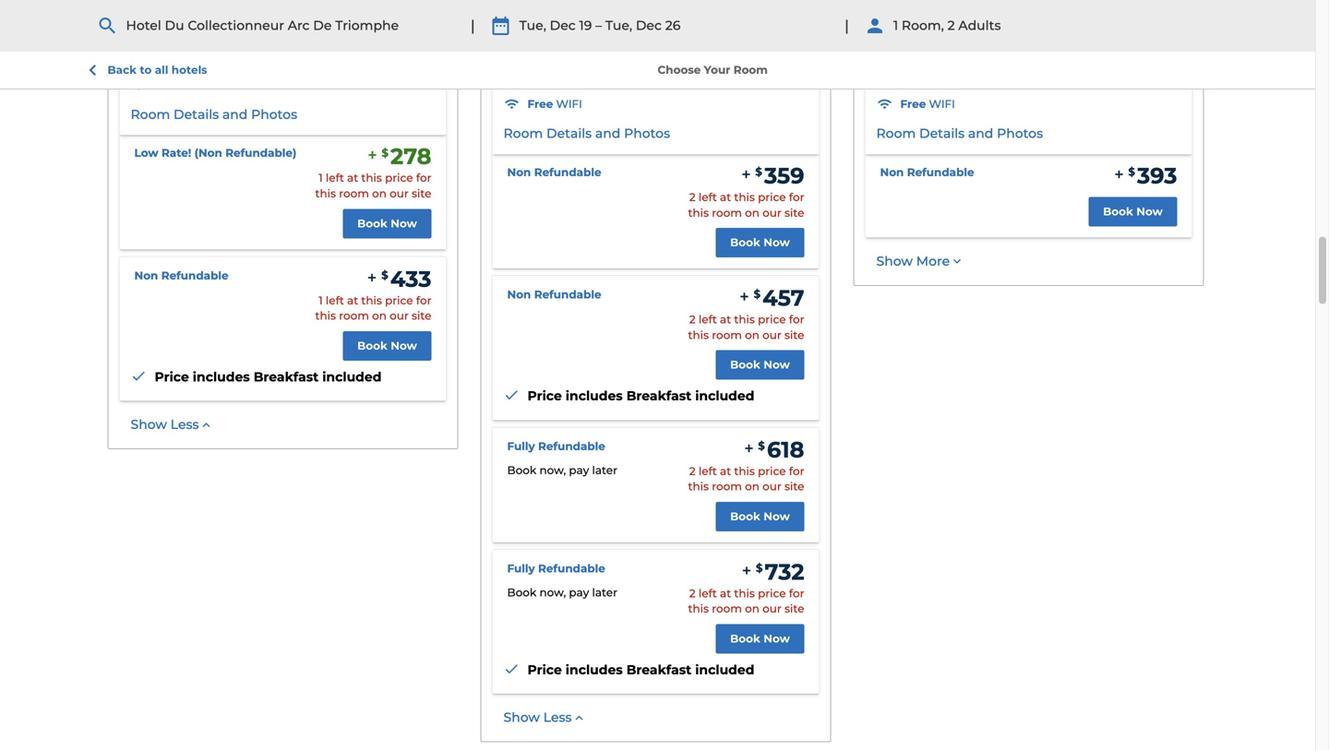 Task type: describe. For each thing, give the bounding box(es) containing it.
–
[[596, 18, 602, 33]]

now down the $ 393
[[1137, 205, 1164, 218]]

room,
[[902, 18, 945, 33]]

executive
[[216, 30, 291, 48]]

book now for 278
[[357, 217, 417, 230]]

on for 618
[[745, 480, 760, 494]]

on for 278
[[372, 187, 387, 200]]

book now, pay later for 732
[[507, 587, 618, 600]]

732
[[765, 559, 805, 586]]

for for 359
[[789, 191, 805, 204]]

breakfast for 732
[[627, 663, 692, 678]]

0 horizontal spatial double
[[513, 73, 555, 86]]

2 dec from the left
[[636, 18, 662, 33]]

site for 732
[[785, 603, 805, 616]]

book now button for 278
[[343, 209, 432, 239]]

now, for 618
[[540, 464, 566, 478]]

refundable for non refundable button for 359
[[534, 166, 602, 179]]

to inside back to all hotels button
[[140, 63, 152, 77]]

map button
[[659, 1, 732, 50]]

price for 457
[[528, 388, 562, 404]]

book now for 618
[[731, 510, 790, 523]]

1 for 278
[[319, 171, 323, 185]]

1 vertical spatial up
[[651, 73, 667, 86]]

0 vertical spatial show less button
[[131, 416, 214, 434]]

1 vertical spatial show less button
[[504, 709, 587, 727]]

adults
[[959, 18, 1002, 33]]

2 horizontal spatial wifi
[[929, 97, 956, 111]]

amenities button
[[359, 1, 470, 50]]

back to all hotels
[[108, 63, 207, 77]]

at for 457
[[720, 313, 732, 327]]

show more
[[877, 253, 950, 269]]

$ 2926 $ 2676
[[948, 10, 1050, 37]]

left for 359
[[699, 191, 717, 204]]

arc
[[288, 18, 310, 33]]

1 left at this price for this room on our site for 433
[[315, 294, 432, 323]]

278
[[391, 143, 432, 170]]

back
[[108, 63, 137, 77]]

later for 732
[[592, 587, 618, 600]]

2 double beds   •   sleeps up to 2
[[504, 73, 691, 86]]

room for 278
[[339, 187, 369, 200]]

choose
[[658, 63, 701, 77]]

non refundable button for 457
[[507, 287, 602, 303]]

room for 433
[[339, 309, 369, 323]]

rooms button
[[267, 1, 357, 50]]

$ for 732
[[756, 562, 763, 575]]

wifi for 359
[[556, 97, 583, 111]]

for for 278
[[416, 171, 432, 185]]

site for 278
[[412, 187, 432, 200]]

book now, pay later for 618
[[507, 464, 618, 478]]

triomphe
[[335, 18, 399, 33]]

non refundable button for 433
[[134, 268, 229, 284]]

de
[[313, 18, 332, 33]]

on for 433
[[372, 309, 387, 323]]

book now button for 732
[[716, 625, 805, 654]]

26
[[666, 18, 681, 33]]

site for 457
[[785, 329, 805, 342]]

room details and photos button for 359
[[504, 125, 671, 143]]

$ for 618
[[758, 439, 766, 453]]

with
[[612, 30, 647, 48]]

book now for 457
[[731, 358, 790, 372]]

du
[[165, 18, 184, 33]]

rooms
[[289, 18, 335, 33]]

2 horizontal spatial free
[[901, 97, 927, 111]]

for for 732
[[789, 587, 805, 601]]

price includes breakfast included for 732
[[528, 663, 755, 678]]

price includes breakfast included for 457
[[528, 388, 755, 404]]

site for 359
[[785, 206, 805, 220]]

deluxe
[[504, 30, 558, 48]]

2 horizontal spatial free wifi
[[901, 97, 956, 111]]

359
[[765, 163, 805, 189]]

| for 1 room, 2 adults
[[845, 16, 850, 34]]

less for top show less button
[[171, 417, 199, 433]]

price for 433
[[385, 294, 413, 307]]

refundable for non refundable button for 457
[[534, 288, 602, 302]]

low rate! (non refundable)
[[134, 147, 297, 160]]

$ 433
[[382, 266, 432, 293]]

1 horizontal spatial double
[[664, 30, 720, 48]]

rate!
[[162, 147, 191, 160]]

2 left at this price for this room on our site for 732
[[688, 587, 805, 616]]

king inside the king bed - executive room sleeps up to 2
[[131, 30, 167, 48]]

collectionneur
[[188, 18, 284, 33]]

hotel
[[126, 18, 161, 33]]

room for 359
[[712, 206, 742, 220]]

refundable)
[[226, 147, 297, 160]]

prestige
[[877, 30, 941, 48]]

book now button for 618
[[716, 502, 805, 532]]

hotels
[[172, 63, 207, 77]]

left for 618
[[699, 465, 717, 478]]

prestige king
[[877, 30, 982, 48]]

beds
[[724, 30, 763, 48]]

433
[[390, 266, 432, 293]]

$ 732
[[756, 559, 805, 586]]

king bed - executive room sleeps up to 2
[[131, 30, 341, 67]]

now for 618
[[764, 510, 790, 523]]

photo carousel region
[[109, 0, 458, 30]]

left for 457
[[699, 313, 717, 327]]

tab list containing overview & photos
[[97, 0, 733, 50]]

1 tue, from the left
[[520, 18, 547, 33]]

on for 732
[[745, 603, 760, 616]]

room details and photos button for 278
[[131, 106, 297, 124]]

photos inside button
[[197, 18, 243, 33]]

2676
[[996, 10, 1050, 37]]

room for 457
[[712, 329, 742, 342]]

our for 433
[[390, 309, 409, 323]]

all
[[155, 63, 168, 77]]

room for 732
[[712, 603, 742, 616]]

2 left at this price for this room on our site for 359
[[688, 191, 805, 220]]

includes for 457
[[566, 388, 623, 404]]

room inside the king bed - executive room sleeps up to 2
[[295, 30, 341, 48]]

book for 457
[[731, 358, 761, 372]]

book for 618
[[731, 510, 761, 523]]

$ left 2926
[[948, 21, 953, 29]]

1 room, 2 adults
[[894, 18, 1002, 33]]

non for 457
[[507, 288, 531, 302]]

618
[[767, 437, 805, 463]]

at for 359
[[720, 191, 732, 204]]

fully refundable button for 618
[[507, 439, 606, 454]]

breakfast for 457
[[627, 388, 692, 404]]

room details and photos for 359
[[504, 126, 671, 141]]

0 vertical spatial 1
[[894, 18, 899, 33]]

back to all hotels button
[[82, 59, 207, 81]]

show less for top show less button
[[131, 417, 199, 433]]

book now button for 457
[[716, 351, 805, 380]]

deluxe room with 2 double beds
[[504, 30, 763, 48]]

(non
[[195, 147, 222, 160]]

book now down the $ 393
[[1104, 205, 1164, 218]]

$ for 359
[[756, 165, 763, 179]]



Task type: locate. For each thing, give the bounding box(es) containing it.
for down the 359
[[789, 191, 805, 204]]

1 vertical spatial price
[[528, 388, 562, 404]]

at
[[347, 171, 358, 185], [720, 191, 732, 204], [347, 294, 358, 307], [720, 313, 732, 327], [720, 465, 732, 478], [720, 587, 732, 601]]

wifi down hotels
[[183, 78, 210, 92]]

1 vertical spatial show less
[[504, 710, 572, 726]]

2 fully refundable button from the top
[[507, 561, 606, 577]]

$ 359
[[756, 163, 805, 189]]

1 fully from the top
[[507, 440, 535, 453]]

book now up $ 433
[[357, 217, 417, 230]]

1 fully refundable button from the top
[[507, 439, 606, 454]]

fully refundable button for 732
[[507, 561, 606, 577]]

2 left at this price for this room on our site down $ 457 on the right top of the page
[[688, 313, 805, 342]]

free for 359
[[528, 97, 553, 111]]

2 inside the king bed - executive room sleeps up to 2
[[205, 53, 212, 67]]

book for 278
[[357, 217, 388, 230]]

includes
[[193, 369, 250, 385], [566, 388, 623, 404], [566, 663, 623, 678]]

for for 433
[[416, 294, 432, 307]]

1 vertical spatial 1 left at this price for this room on our site
[[315, 294, 432, 323]]

fully refundable button
[[507, 439, 606, 454], [507, 561, 606, 577]]

1 2 left at this price for this room on our site from the top
[[688, 191, 805, 220]]

now
[[1137, 205, 1164, 218], [391, 217, 417, 230], [764, 236, 790, 249], [391, 339, 417, 353], [764, 358, 790, 372], [764, 510, 790, 523], [764, 633, 790, 646]]

2 fully refundable from the top
[[507, 562, 606, 576]]

show more button
[[877, 253, 965, 271]]

our down $ 278
[[390, 187, 409, 200]]

price down $ 732
[[758, 587, 786, 601]]

0 horizontal spatial show less
[[131, 417, 199, 433]]

breakfast for 433
[[254, 369, 319, 385]]

1 vertical spatial included
[[696, 388, 755, 404]]

free down prestige
[[901, 97, 927, 111]]

show for bottommost show less button
[[504, 710, 540, 726]]

overview & photos button
[[97, 1, 265, 50]]

our for 618
[[763, 480, 782, 494]]

1 horizontal spatial free
[[528, 97, 553, 111]]

at for 278
[[347, 171, 358, 185]]

for down the 433
[[416, 294, 432, 307]]

price for 457
[[758, 313, 786, 327]]

our down $ 732
[[763, 603, 782, 616]]

show for show more button
[[877, 253, 913, 269]]

0 horizontal spatial |
[[471, 16, 475, 34]]

book now, pay later
[[507, 464, 618, 478], [507, 587, 618, 600]]

to left your
[[670, 73, 682, 86]]

1 horizontal spatial free wifi
[[528, 97, 583, 111]]

site down 457
[[785, 329, 805, 342]]

book now button down $ 457 on the right top of the page
[[716, 351, 805, 380]]

room details and photos for 278
[[131, 106, 297, 122]]

this
[[361, 171, 382, 185], [315, 187, 336, 200], [735, 191, 755, 204], [688, 206, 709, 220], [361, 294, 382, 307], [315, 309, 336, 323], [735, 313, 755, 327], [688, 329, 709, 342], [735, 465, 755, 478], [688, 480, 709, 494], [735, 587, 755, 601], [688, 603, 709, 616]]

price for 732
[[528, 663, 562, 678]]

1 left at this price for this room on our site for 278
[[315, 171, 432, 200]]

site down 618
[[785, 480, 805, 494]]

1 vertical spatial price includes breakfast included
[[528, 388, 755, 404]]

2 | from the left
[[845, 16, 850, 34]]

0 vertical spatial fully refundable
[[507, 440, 606, 453]]

show less for bottommost show less button
[[504, 710, 572, 726]]

1 fully refundable from the top
[[507, 440, 606, 453]]

1 book now, pay later from the top
[[507, 464, 618, 478]]

on down '$ 359'
[[745, 206, 760, 220]]

pay for 618
[[569, 464, 589, 478]]

2 left at this price for this room on our site down $ 732
[[688, 587, 805, 616]]

map
[[681, 18, 710, 33]]

0 horizontal spatial dec
[[550, 18, 576, 33]]

1 dec from the left
[[550, 18, 576, 33]]

our
[[390, 187, 409, 200], [763, 206, 782, 220], [390, 309, 409, 323], [763, 329, 782, 342], [763, 480, 782, 494], [763, 603, 782, 616]]

tue,
[[520, 18, 547, 33], [606, 18, 633, 33]]

2 vertical spatial show
[[504, 710, 540, 726]]

book now button for 433
[[343, 331, 432, 361]]

book now button up $ 457 on the right top of the page
[[716, 228, 805, 258]]

1 vertical spatial show
[[131, 417, 167, 433]]

$ left 732
[[756, 562, 763, 575]]

0 vertical spatial price
[[155, 369, 189, 385]]

book now button
[[1089, 197, 1178, 227], [343, 209, 432, 239], [716, 228, 805, 258], [343, 331, 432, 361], [716, 351, 805, 380], [716, 502, 805, 532], [716, 625, 805, 654]]

0 vertical spatial book now, pay later
[[507, 464, 618, 478]]

2 pay from the top
[[569, 587, 589, 600]]

1 king from the left
[[131, 30, 167, 48]]

$
[[987, 13, 994, 26], [948, 21, 953, 29], [382, 146, 389, 160], [756, 165, 763, 179], [1129, 165, 1136, 179], [382, 269, 389, 282], [754, 288, 761, 301], [758, 439, 766, 453], [756, 562, 763, 575]]

$ inside $ 433
[[382, 269, 389, 282]]

now for 359
[[764, 236, 790, 249]]

sleeps
[[131, 53, 169, 67]]

for for 457
[[789, 313, 805, 327]]

| left prestige
[[845, 16, 850, 34]]

2 2 left at this price for this room on our site from the top
[[688, 313, 805, 342]]

$ inside the $ 393
[[1129, 165, 1136, 179]]

later
[[592, 464, 618, 478], [592, 587, 618, 600]]

price includes breakfast included
[[155, 369, 382, 385], [528, 388, 755, 404], [528, 663, 755, 678]]

0 vertical spatial pay
[[569, 464, 589, 478]]

price down $ 457 on the right top of the page
[[758, 313, 786, 327]]

$ 278
[[382, 143, 432, 170]]

and for 278
[[222, 106, 248, 122]]

2 horizontal spatial and
[[969, 126, 994, 141]]

refundable
[[534, 166, 602, 179], [908, 166, 975, 179], [161, 269, 229, 282], [534, 288, 602, 302], [538, 440, 606, 453], [538, 562, 606, 576]]

2 left at this price for this room on our site
[[688, 191, 805, 220], [688, 313, 805, 342], [688, 465, 805, 494], [688, 587, 805, 616]]

site
[[412, 187, 432, 200], [785, 206, 805, 220], [412, 309, 432, 323], [785, 329, 805, 342], [785, 480, 805, 494], [785, 603, 805, 616]]

our for 359
[[763, 206, 782, 220]]

$ left 618
[[758, 439, 766, 453]]

site down the 359
[[785, 206, 805, 220]]

non refundable
[[507, 166, 602, 179], [881, 166, 975, 179], [134, 269, 229, 282], [507, 288, 602, 302]]

wifi down 2 double beds   •   sleeps up to 2
[[556, 97, 583, 111]]

0 vertical spatial breakfast
[[254, 369, 319, 385]]

1 horizontal spatial details
[[547, 126, 592, 141]]

0 vertical spatial 1 left at this price for this room on our site
[[315, 171, 432, 200]]

0 vertical spatial price includes breakfast included
[[155, 369, 382, 385]]

book now for 732
[[731, 633, 790, 646]]

book now button for 359
[[716, 228, 805, 258]]

our down '$ 359'
[[763, 206, 782, 220]]

book
[[1104, 205, 1134, 218], [357, 217, 388, 230], [731, 236, 761, 249], [357, 339, 388, 353], [731, 358, 761, 372], [507, 464, 537, 478], [731, 510, 761, 523], [507, 587, 537, 600], [731, 633, 761, 646]]

low
[[134, 147, 159, 160]]

book now down $ 433
[[357, 339, 417, 353]]

2 left at this price for this room on our site down $ 618
[[688, 465, 805, 494]]

breakfast
[[254, 369, 319, 385], [627, 388, 692, 404], [627, 663, 692, 678]]

free wifi down hotels
[[155, 78, 210, 92]]

now for 457
[[764, 358, 790, 372]]

book now button down $ 433
[[343, 331, 432, 361]]

now down $ 732
[[764, 633, 790, 646]]

pay
[[569, 464, 589, 478], [569, 587, 589, 600]]

2 vertical spatial included
[[696, 663, 755, 678]]

details for 278
[[174, 106, 219, 122]]

room details and photos
[[131, 106, 297, 122], [504, 126, 671, 141], [877, 126, 1044, 141]]

1 horizontal spatial and
[[596, 126, 621, 141]]

non refundable for 359
[[507, 166, 602, 179]]

0 vertical spatial later
[[592, 464, 618, 478]]

tue, dec 19 – tue, dec 26
[[520, 18, 681, 33]]

$ inside $ 618
[[758, 439, 766, 453]]

book for 732
[[731, 633, 761, 646]]

show less button
[[131, 416, 214, 434], [504, 709, 587, 727]]

$ left 278 in the top left of the page
[[382, 146, 389, 160]]

2 vertical spatial includes
[[566, 663, 623, 678]]

now up $ 433
[[391, 217, 417, 230]]

1 horizontal spatial show less button
[[504, 709, 587, 727]]

3 2 left at this price for this room on our site from the top
[[688, 465, 805, 494]]

fully for 618
[[507, 440, 535, 453]]

for for 618
[[789, 465, 805, 478]]

0 horizontal spatial free
[[155, 78, 180, 92]]

free for 278
[[155, 78, 180, 92]]

1 horizontal spatial tue,
[[606, 18, 633, 33]]

1 left at this price for this room on our site down $ 278
[[315, 171, 432, 200]]

now down $ 433
[[391, 339, 417, 353]]

wifi for 278
[[183, 78, 210, 92]]

about
[[494, 18, 535, 33]]

1 vertical spatial fully refundable
[[507, 562, 606, 576]]

on down $ 732
[[745, 603, 760, 616]]

0 vertical spatial fully
[[507, 440, 535, 453]]

0 vertical spatial now,
[[540, 464, 566, 478]]

on
[[372, 187, 387, 200], [745, 206, 760, 220], [372, 309, 387, 323], [745, 329, 760, 342], [745, 480, 760, 494], [745, 603, 760, 616]]

free wifi
[[155, 78, 210, 92], [528, 97, 583, 111], [901, 97, 956, 111]]

on down $ 457 on the right top of the page
[[745, 329, 760, 342]]

0 horizontal spatial room details and photos button
[[131, 106, 297, 124]]

included
[[322, 369, 382, 385], [696, 388, 755, 404], [696, 663, 755, 678]]

fully refundable for 732
[[507, 562, 606, 576]]

overview & photos
[[120, 18, 243, 33]]

free wifi for 359
[[528, 97, 583, 111]]

fully for 732
[[507, 562, 535, 576]]

1 horizontal spatial room details and photos
[[504, 126, 671, 141]]

to left all
[[140, 63, 152, 77]]

wifi down prestige king
[[929, 97, 956, 111]]

1 | from the left
[[471, 16, 475, 34]]

price down $ 278
[[385, 171, 413, 185]]

on down $ 433
[[372, 309, 387, 323]]

&
[[185, 18, 193, 33]]

0 horizontal spatial and
[[222, 106, 248, 122]]

price
[[385, 171, 413, 185], [758, 191, 786, 204], [385, 294, 413, 307], [758, 313, 786, 327], [758, 465, 786, 478], [758, 587, 786, 601]]

0 vertical spatial show
[[877, 253, 913, 269]]

2 horizontal spatial to
[[670, 73, 682, 86]]

2
[[948, 18, 955, 33], [651, 30, 660, 48], [205, 53, 212, 67], [504, 73, 510, 86], [685, 73, 691, 86], [690, 191, 696, 204], [690, 313, 696, 327], [690, 465, 696, 478], [690, 587, 696, 601]]

show for top show less button
[[131, 417, 167, 433]]

2 horizontal spatial room details and photos
[[877, 126, 1044, 141]]

2 book now, pay later from the top
[[507, 587, 618, 600]]

1 vertical spatial pay
[[569, 587, 589, 600]]

0 vertical spatial show less
[[131, 417, 199, 433]]

1 horizontal spatial less
[[544, 710, 572, 726]]

$ 618
[[758, 437, 805, 463]]

2 left at this price for this room on our site down '$ 359'
[[688, 191, 805, 220]]

choose your room
[[658, 63, 768, 77]]

about button
[[472, 1, 557, 50]]

non refundable button
[[507, 165, 602, 180], [881, 165, 975, 180], [134, 268, 229, 284], [507, 287, 602, 303]]

1 horizontal spatial show
[[504, 710, 540, 726]]

tab list
[[97, 0, 733, 50]]

-
[[206, 30, 212, 48]]

fully refundable
[[507, 440, 606, 453], [507, 562, 606, 576]]

on down $ 278
[[372, 187, 387, 200]]

up down deluxe room with 2 double beds
[[651, 73, 667, 86]]

0 horizontal spatial show less button
[[131, 416, 214, 434]]

1 vertical spatial double
[[513, 73, 555, 86]]

bed
[[171, 30, 202, 48]]

|
[[471, 16, 475, 34], [845, 16, 850, 34]]

1 pay from the top
[[569, 464, 589, 478]]

your
[[704, 63, 731, 77]]

price down '$ 359'
[[758, 191, 786, 204]]

1 horizontal spatial |
[[845, 16, 850, 34]]

our down $ 457 on the right top of the page
[[763, 329, 782, 342]]

2 1 left at this price for this room on our site from the top
[[315, 294, 432, 323]]

now up $ 457 on the right top of the page
[[764, 236, 790, 249]]

to
[[190, 53, 202, 67], [140, 63, 152, 77], [670, 73, 682, 86]]

non refundable button for 359
[[507, 165, 602, 180]]

0 vertical spatial includes
[[193, 369, 250, 385]]

up right all
[[172, 53, 187, 67]]

now for 278
[[391, 217, 417, 230]]

low rate! (non refundable) button
[[134, 146, 297, 161]]

2 now, from the top
[[540, 587, 566, 600]]

and for 359
[[596, 126, 621, 141]]

king
[[131, 30, 167, 48], [946, 30, 982, 48]]

at for 433
[[347, 294, 358, 307]]

double down deluxe at the top of page
[[513, 73, 555, 86]]

site down 732
[[785, 603, 805, 616]]

dec left 26
[[636, 18, 662, 33]]

2 fully from the top
[[507, 562, 535, 576]]

book now button up $ 433
[[343, 209, 432, 239]]

1 now, from the top
[[540, 464, 566, 478]]

photos
[[197, 18, 243, 33], [251, 106, 297, 122], [624, 126, 671, 141], [997, 126, 1044, 141]]

0 vertical spatial fully refundable button
[[507, 439, 606, 454]]

more
[[917, 253, 950, 269]]

less
[[171, 417, 199, 433], [544, 710, 572, 726]]

0 horizontal spatial free wifi
[[155, 78, 210, 92]]

pay for 732
[[569, 587, 589, 600]]

1 horizontal spatial show less
[[504, 710, 572, 726]]

dec left the 19
[[550, 18, 576, 33]]

$ inside $ 732
[[756, 562, 763, 575]]

0 horizontal spatial up
[[172, 53, 187, 67]]

0 horizontal spatial wifi
[[183, 78, 210, 92]]

refundable for 732's fully refundable button
[[538, 562, 606, 576]]

and
[[222, 106, 248, 122], [596, 126, 621, 141], [969, 126, 994, 141]]

| left about
[[471, 16, 475, 34]]

2926
[[955, 19, 981, 33]]

hotel du collectionneur arc de triomphe
[[126, 18, 399, 33]]

price down $ 433
[[385, 294, 413, 307]]

book now button down the $ 393
[[1089, 197, 1178, 227]]

site for 618
[[785, 480, 805, 494]]

show
[[877, 253, 913, 269], [131, 417, 167, 433], [504, 710, 540, 726]]

at for 732
[[720, 587, 732, 601]]

$ for 278
[[382, 146, 389, 160]]

1 horizontal spatial up
[[651, 73, 667, 86]]

book now up $ 732
[[731, 510, 790, 523]]

1 left at this price for this room on our site down $ 433
[[315, 294, 432, 323]]

free
[[155, 78, 180, 92], [528, 97, 553, 111], [901, 97, 927, 111]]

1 vertical spatial now,
[[540, 587, 566, 600]]

included for 433
[[322, 369, 382, 385]]

$ left the 433
[[382, 269, 389, 282]]

up
[[172, 53, 187, 67], [651, 73, 667, 86]]

0 horizontal spatial to
[[140, 63, 152, 77]]

later for 618
[[592, 464, 618, 478]]

2 king from the left
[[946, 30, 982, 48]]

wifi
[[183, 78, 210, 92], [556, 97, 583, 111], [929, 97, 956, 111]]

1 vertical spatial less
[[544, 710, 572, 726]]

$ 393
[[1129, 163, 1178, 189]]

non for 433
[[134, 269, 158, 282]]

room
[[339, 187, 369, 200], [712, 206, 742, 220], [339, 309, 369, 323], [712, 329, 742, 342], [712, 480, 742, 494], [712, 603, 742, 616]]

at for 618
[[720, 465, 732, 478]]

2 later from the top
[[592, 587, 618, 600]]

overview
[[120, 18, 181, 33]]

$ left the 359
[[756, 165, 763, 179]]

1 vertical spatial includes
[[566, 388, 623, 404]]

now up $ 732
[[764, 510, 790, 523]]

includes for 732
[[566, 663, 623, 678]]

1 horizontal spatial room details and photos button
[[504, 125, 671, 143]]

free down all
[[155, 78, 180, 92]]

1 vertical spatial book now, pay later
[[507, 587, 618, 600]]

reviews button
[[559, 1, 657, 50]]

1 horizontal spatial dec
[[636, 18, 662, 33]]

0 horizontal spatial tue,
[[520, 18, 547, 33]]

room for 618
[[712, 480, 742, 494]]

0 horizontal spatial less
[[171, 417, 199, 433]]

book now button down $ 732
[[716, 625, 805, 654]]

457
[[763, 285, 805, 312]]

amenities
[[381, 18, 448, 33]]

book now up $ 457 on the right top of the page
[[731, 236, 790, 249]]

2 vertical spatial breakfast
[[627, 663, 692, 678]]

2 vertical spatial price includes breakfast included
[[528, 663, 755, 678]]

0 vertical spatial up
[[172, 53, 187, 67]]

$ inside '$ 359'
[[756, 165, 763, 179]]

$ inside $ 278
[[382, 146, 389, 160]]

free wifi down prestige king
[[901, 97, 956, 111]]

our down $ 433
[[390, 309, 409, 323]]

0 vertical spatial included
[[322, 369, 382, 385]]

1 left at this price for this room on our site
[[315, 171, 432, 200], [315, 294, 432, 323]]

book now down $ 457 on the right top of the page
[[731, 358, 790, 372]]

$ inside $ 457
[[754, 288, 761, 301]]

free wifi down 2 double beds   •   sleeps up to 2
[[528, 97, 583, 111]]

$ for 457
[[754, 288, 761, 301]]

price for 359
[[758, 191, 786, 204]]

0 horizontal spatial show
[[131, 417, 167, 433]]

non
[[507, 166, 531, 179], [881, 166, 904, 179], [134, 269, 158, 282], [507, 288, 531, 302]]

for down 732
[[789, 587, 805, 601]]

0 horizontal spatial details
[[174, 106, 219, 122]]

1 horizontal spatial king
[[946, 30, 982, 48]]

for
[[416, 171, 432, 185], [789, 191, 805, 204], [416, 294, 432, 307], [789, 313, 805, 327], [789, 465, 805, 478], [789, 587, 805, 601]]

for down 457
[[789, 313, 805, 327]]

book for 433
[[357, 339, 388, 353]]

fully refundable for 618
[[507, 440, 606, 453]]

0 vertical spatial double
[[664, 30, 720, 48]]

free down 2 double beds   •   sleeps up to 2
[[528, 97, 553, 111]]

2 horizontal spatial details
[[920, 126, 965, 141]]

2 vertical spatial 1
[[319, 294, 323, 307]]

$ right 2926
[[987, 13, 994, 26]]

2 vertical spatial price
[[528, 663, 562, 678]]

book now down $ 732
[[731, 633, 790, 646]]

1 for 433
[[319, 294, 323, 307]]

double up choose
[[664, 30, 720, 48]]

1 vertical spatial 1
[[319, 171, 323, 185]]

book now for 433
[[357, 339, 417, 353]]

1 vertical spatial later
[[592, 587, 618, 600]]

1 vertical spatial fully
[[507, 562, 535, 576]]

$ left 457
[[754, 288, 761, 301]]

0 vertical spatial less
[[171, 417, 199, 433]]

to down bed
[[190, 53, 202, 67]]

1 1 left at this price for this room on our site from the top
[[315, 171, 432, 200]]

for down 618
[[789, 465, 805, 478]]

1 horizontal spatial to
[[190, 53, 202, 67]]

$ left 393
[[1129, 165, 1136, 179]]

2 tue, from the left
[[606, 18, 633, 33]]

price includes breakfast included for 433
[[155, 369, 382, 385]]

2 horizontal spatial show
[[877, 253, 913, 269]]

$ for 393
[[1129, 165, 1136, 179]]

refundable for fully refundable button for 618
[[538, 440, 606, 453]]

price
[[155, 369, 189, 385], [528, 388, 562, 404], [528, 663, 562, 678]]

2 horizontal spatial room details and photos button
[[877, 125, 1044, 143]]

book now for 359
[[731, 236, 790, 249]]

site down the 433
[[412, 309, 432, 323]]

book now button up $ 732
[[716, 502, 805, 532]]

1 vertical spatial breakfast
[[627, 388, 692, 404]]

on down $ 618
[[745, 480, 760, 494]]

free wifi for 278
[[155, 78, 210, 92]]

1 horizontal spatial wifi
[[556, 97, 583, 111]]

4 2 left at this price for this room on our site from the top
[[688, 587, 805, 616]]

2 left at this price for this room on our site for 457
[[688, 313, 805, 342]]

non refundable for 433
[[134, 269, 229, 282]]

reviews
[[581, 18, 635, 33]]

left for 278
[[326, 171, 344, 185]]

19
[[580, 18, 592, 33]]

site down 278 in the top left of the page
[[412, 187, 432, 200]]

price down $ 618
[[758, 465, 786, 478]]

393
[[1138, 163, 1178, 189]]

our for 278
[[390, 187, 409, 200]]

now down $ 457 on the right top of the page
[[764, 358, 790, 372]]

show less
[[131, 417, 199, 433], [504, 710, 572, 726]]

$ 457
[[754, 285, 805, 312]]

book for 359
[[731, 236, 761, 249]]

to inside the king bed - executive room sleeps up to 2
[[190, 53, 202, 67]]

included for 732
[[696, 663, 755, 678]]

0 horizontal spatial king
[[131, 30, 167, 48]]

up inside the king bed - executive room sleeps up to 2
[[172, 53, 187, 67]]

left
[[326, 171, 344, 185], [699, 191, 717, 204], [326, 294, 344, 307], [699, 313, 717, 327], [699, 465, 717, 478], [699, 587, 717, 601]]

included for 457
[[696, 388, 755, 404]]

our for 732
[[763, 603, 782, 616]]

1 later from the top
[[592, 464, 618, 478]]

for down 278 in the top left of the page
[[416, 171, 432, 185]]

1 vertical spatial fully refundable button
[[507, 561, 606, 577]]

0 horizontal spatial room details and photos
[[131, 106, 297, 122]]

our down $ 618
[[763, 480, 782, 494]]



Task type: vqa. For each thing, say whether or not it's contained in the screenshot.
the Details to the left
yes



